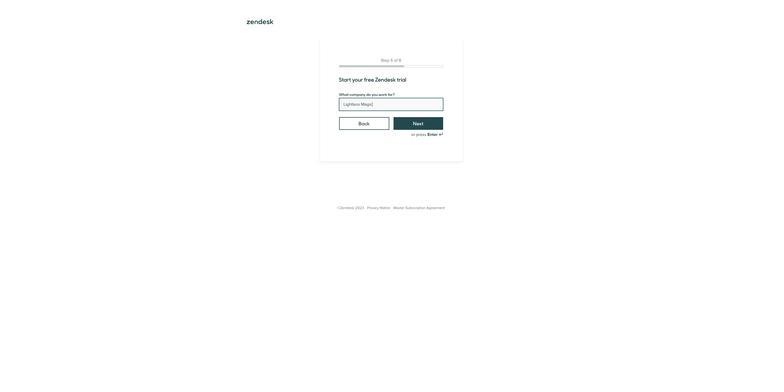 Task type: describe. For each thing, give the bounding box(es) containing it.
zendesk
[[375, 76, 396, 83]]

subscription
[[405, 206, 426, 210]]

do
[[366, 92, 371, 97]]

you
[[372, 92, 378, 97]]

©zendesk 2023 link
[[337, 206, 364, 210]]

or
[[411, 132, 415, 137]]

enter image
[[439, 133, 443, 137]]

back
[[359, 120, 370, 127]]

start
[[339, 76, 351, 83]]

company
[[349, 92, 366, 97]]

your
[[352, 76, 363, 83]]

agreement
[[427, 206, 445, 210]]

5
[[390, 58, 393, 63]]

press
[[416, 132, 426, 137]]

privacy
[[367, 206, 379, 210]]

©zendesk
[[337, 206, 354, 210]]

privacy notice
[[367, 206, 390, 210]]

8
[[399, 58, 401, 63]]

step 5 of 8
[[381, 58, 401, 63]]

master subscription agreement
[[393, 206, 445, 210]]



Task type: vqa. For each thing, say whether or not it's contained in the screenshot.
Step 5 Of 8
yes



Task type: locate. For each thing, give the bounding box(es) containing it.
of
[[394, 58, 398, 63]]

notice
[[380, 206, 390, 210]]

or press enter
[[411, 132, 438, 137]]

privacy notice link
[[367, 206, 390, 210]]

start your free zendesk trial
[[339, 76, 406, 83]]

next button
[[394, 117, 443, 130]]

enter
[[428, 132, 438, 137]]

next
[[413, 120, 424, 127]]

work
[[378, 92, 387, 97]]

trial
[[397, 76, 406, 83]]

what company do you work for?
[[339, 92, 395, 97]]

for?
[[388, 92, 395, 97]]

what
[[339, 92, 349, 97]]

back button
[[339, 117, 389, 130]]

free
[[364, 76, 374, 83]]

©zendesk 2023
[[337, 206, 364, 210]]

master
[[393, 206, 405, 210]]

step
[[381, 58, 389, 63]]

What company do you work for? text field
[[339, 98, 443, 111]]

master subscription agreement link
[[393, 206, 445, 210]]

zendesk image
[[247, 19, 273, 24]]

2023
[[355, 206, 364, 210]]



